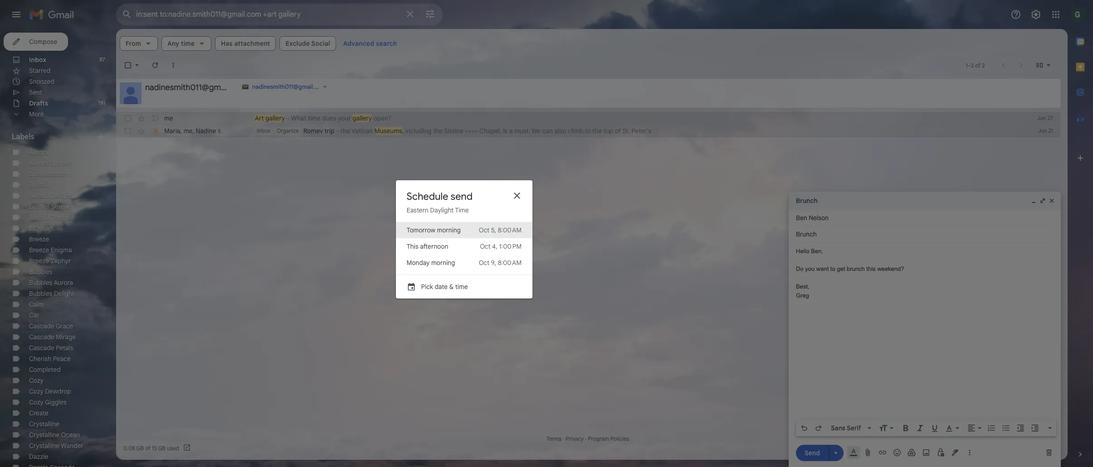 Task type: vqa. For each thing, say whether or not it's contained in the screenshot.
3,
no



Task type: describe. For each thing, give the bounding box(es) containing it.
we
[[532, 127, 541, 135]]

climb
[[568, 127, 584, 135]]

crystalline link
[[29, 421, 60, 429]]

jun for jun 21
[[1038, 128, 1047, 134]]

0 vertical spatial aurora
[[29, 148, 48, 157]]

bubbles delight link
[[29, 290, 74, 298]]

3 cascade from the top
[[29, 344, 54, 353]]

search mail image
[[119, 6, 135, 23]]

nadine
[[196, 127, 216, 135]]

8:00 am for oct 5, 8:00 am
[[498, 226, 522, 234]]

0 vertical spatial delight
[[51, 192, 72, 200]]

zephyr
[[51, 257, 71, 265]]

1 horizontal spatial ,
[[193, 127, 194, 135]]

wander
[[61, 442, 83, 451]]

privacy
[[566, 436, 584, 443]]

main menu image
[[11, 9, 22, 20]]

crystalline ocean link
[[29, 432, 80, 440]]

is
[[503, 127, 508, 135]]

1 crystalline from the top
[[29, 421, 60, 429]]

cozy dewdrop link
[[29, 388, 71, 396]]

terms
[[547, 436, 562, 443]]

starred link
[[29, 67, 50, 75]]

send
[[451, 190, 473, 203]]

crystalline wander link
[[29, 442, 83, 451]]

schedule send dialog
[[396, 180, 533, 299]]

menu item containing monday morning
[[396, 255, 533, 271]]

aurora aurora sparkle bliss blossom blissful blissful delight blissful serene blissful tranquil blossom breeze breeze enigma breeze zephyr bubbles bubbles aurora bubbles delight calm car cascade grace cascade mirage cascade petals cherish peace completed cozy cozy dewdrop cozy giggles create crystalline crystalline ocean crystalline wander dazzle
[[29, 148, 83, 461]]

1 gb from the left
[[136, 445, 144, 452]]

2 gb from the left
[[158, 445, 166, 452]]

tomorrow morning
[[407, 226, 461, 234]]

1 bubbles from the top
[[29, 268, 52, 276]]

nadinesmith011@gmail.com footer
[[145, 83, 247, 93]]

blissful tranquil link
[[29, 214, 74, 222]]

9,
[[491, 259, 496, 267]]

tomorrow
[[407, 226, 436, 234]]

blossom link
[[29, 225, 53, 233]]

refresh image
[[151, 61, 160, 70]]

jun 27
[[1038, 115, 1054, 122]]

important mainly because you often read messages with this label. switch
[[151, 127, 160, 136]]

3 bubbles from the top
[[29, 290, 52, 298]]

bliss
[[29, 170, 42, 178]]

organize
[[277, 128, 299, 134]]

nadinesmith011@gmail.com main content
[[116, 29, 1068, 461]]

mirage
[[56, 334, 76, 342]]

completed
[[29, 366, 61, 374]]

drafts link
[[29, 99, 48, 108]]

2 vertical spatial aurora
[[54, 279, 73, 287]]

21
[[1049, 128, 1054, 134]]

ago
[[1043, 436, 1053, 443]]

cherish peace link
[[29, 355, 71, 363]]

0.08 gb of 15 gb used
[[123, 445, 179, 452]]

snoozed
[[29, 78, 54, 86]]

morning for tomorrow morning
[[437, 226, 461, 234]]

2 breeze from the top
[[29, 246, 49, 255]]

bubbles aurora link
[[29, 279, 73, 287]]

can
[[542, 127, 553, 135]]

more
[[29, 110, 44, 118]]

starred snoozed sent
[[29, 67, 54, 97]]

starred
[[29, 67, 50, 75]]

car link
[[29, 312, 39, 320]]

schedule send
[[407, 190, 473, 203]]

settings image
[[1031, 9, 1042, 20]]

details
[[1036, 445, 1053, 452]]

this afternoon
[[407, 243, 448, 251]]

0 horizontal spatial nadinesmith011@gmail.com
[[145, 83, 247, 93]]

3 breeze from the top
[[29, 257, 49, 265]]

4 blissful from the top
[[29, 214, 50, 222]]

menu containing tomorrow morning
[[396, 222, 533, 299]]

1 the from the left
[[341, 127, 350, 135]]

time inside schedule send dialog
[[455, 283, 468, 291]]

pick
[[421, 283, 433, 291]]

eastern daylight time
[[407, 206, 469, 214]]

terms · privacy · program policies
[[547, 436, 629, 443]]

enigma
[[51, 246, 72, 255]]

petals
[[56, 344, 73, 353]]

last account activity: 4 hours ago details
[[969, 436, 1053, 452]]

0.08
[[123, 445, 135, 452]]

breeze link
[[29, 236, 49, 244]]

cascade petals link
[[29, 344, 73, 353]]

afternoon
[[420, 243, 448, 251]]

2 cascade from the top
[[29, 334, 54, 342]]

inbox inside "row"
[[257, 128, 270, 134]]

inbox inside labels navigation
[[29, 56, 46, 64]]

art gallery - what time does your gallery open?
[[255, 114, 392, 123]]

3 cozy from the top
[[29, 399, 43, 407]]

eastern
[[407, 206, 429, 214]]

1 cascade from the top
[[29, 323, 54, 331]]

search
[[376, 39, 397, 48]]

compose button
[[4, 33, 68, 51]]

2 the from the left
[[433, 127, 443, 135]]

schedule
[[407, 190, 448, 203]]

cascade grace link
[[29, 323, 73, 331]]

terms link
[[547, 436, 562, 443]]

account
[[981, 436, 1001, 443]]

more button
[[0, 109, 109, 120]]

dazzle
[[29, 453, 48, 461]]

ocean
[[61, 432, 80, 440]]

8
[[218, 128, 221, 135]]

attachment
[[234, 39, 270, 48]]

monday morning
[[407, 259, 455, 267]]

labels
[[12, 132, 34, 142]]

4,
[[492, 243, 498, 251]]

oct 5, 8:00 am
[[479, 226, 522, 234]]

row containing maria
[[116, 125, 1061, 137]]

romev
[[304, 127, 323, 135]]

0 horizontal spatial ,
[[180, 127, 182, 135]]

does
[[322, 114, 337, 123]]

not important switch
[[151, 114, 160, 123]]



Task type: locate. For each thing, give the bounding box(es) containing it.
oct 9, 8:00 am
[[479, 259, 522, 267]]

me right maria
[[184, 127, 193, 135]]

8:00 am right 9,
[[498, 259, 522, 267]]

1 horizontal spatial time
[[455, 283, 468, 291]]

cozy down cozy link
[[29, 388, 43, 396]]

sistine
[[444, 127, 464, 135]]

2 row from the top
[[116, 125, 1061, 137]]

- left what
[[287, 114, 290, 123]]

daylight
[[430, 206, 454, 214]]

1 vertical spatial inbox
[[257, 128, 270, 134]]

0 horizontal spatial gallery
[[266, 114, 285, 123]]

0 horizontal spatial ·
[[563, 436, 565, 443]]

delight up serene
[[51, 192, 72, 200]]

0 vertical spatial me
[[164, 114, 173, 123]]

cascade mirage link
[[29, 334, 76, 342]]

aurora down aurora link
[[29, 159, 48, 167]]

jun for jun 27
[[1038, 115, 1047, 122]]

the
[[341, 127, 350, 135], [433, 127, 443, 135], [593, 127, 602, 135]]

morning down the daylight at left
[[437, 226, 461, 234]]

advanced search button
[[340, 35, 401, 52]]

0 vertical spatial blossom
[[44, 170, 68, 178]]

3 blissful from the top
[[29, 203, 50, 211]]

1 vertical spatial 8:00 am
[[498, 259, 522, 267]]

-
[[287, 114, 290, 123], [336, 127, 339, 135]]

breeze enigma link
[[29, 246, 72, 255]]

0 horizontal spatial gb
[[136, 445, 144, 452]]

menu item
[[396, 222, 533, 238], [396, 238, 533, 255], [396, 255, 533, 271]]

toggle split pane mode image
[[1035, 61, 1045, 70]]

breeze
[[29, 236, 49, 244], [29, 246, 49, 255], [29, 257, 49, 265]]

0 horizontal spatial -
[[287, 114, 290, 123]]

0 vertical spatial morning
[[437, 226, 461, 234]]

0 vertical spatial inbox
[[29, 56, 46, 64]]

1 row from the top
[[116, 112, 1061, 125]]

of inside "row"
[[615, 127, 621, 135]]

menu item up the &
[[396, 255, 533, 271]]

1 horizontal spatial the
[[433, 127, 443, 135]]

maria
[[164, 127, 180, 135]]

1 horizontal spatial ·
[[585, 436, 587, 443]]

advanced search options image
[[421, 5, 439, 23]]

0 vertical spatial of
[[615, 127, 621, 135]]

monday
[[407, 259, 430, 267]]

1 horizontal spatial nadinesmith011@gmail.com
[[252, 83, 326, 91]]

2 horizontal spatial ,
[[402, 127, 404, 135]]

delight down the bubbles aurora link
[[54, 290, 74, 298]]

8:00 am right 5, on the left of the page
[[498, 226, 522, 234]]

4
[[1023, 436, 1027, 443]]

1 vertical spatial of
[[145, 445, 150, 452]]

blissful down bliss
[[29, 181, 50, 189]]

1:00 pm
[[499, 243, 522, 251]]

has
[[221, 39, 233, 48]]

the left "sistine"
[[433, 127, 443, 135]]

completed link
[[29, 366, 61, 374]]

a
[[509, 127, 513, 135]]

2 gallery from the left
[[353, 114, 372, 123]]

2 vertical spatial crystalline
[[29, 442, 60, 451]]

footer inside nadinesmith011@gmail.com "main content"
[[116, 435, 1061, 453]]

nadinesmith011@gmail.com up what
[[252, 83, 326, 91]]

1 vertical spatial cozy
[[29, 388, 43, 396]]

27
[[1048, 115, 1054, 122]]

me up maria
[[164, 114, 173, 123]]

cozy giggles link
[[29, 399, 67, 407]]

1 vertical spatial time
[[455, 283, 468, 291]]

time
[[455, 206, 469, 214]]

sent link
[[29, 88, 42, 97]]

2 menu item from the top
[[396, 238, 533, 255]]

0 horizontal spatial of
[[145, 445, 150, 452]]

aurora link
[[29, 148, 48, 157]]

labels heading
[[12, 132, 96, 142]]

oct left 5, on the left of the page
[[479, 226, 490, 234]]

crystalline down the 'crystalline' link
[[29, 432, 60, 440]]

tab list
[[1068, 29, 1094, 435]]

1 vertical spatial cascade
[[29, 334, 54, 342]]

breeze up 'bubbles' 'link'
[[29, 257, 49, 265]]

1 horizontal spatial -
[[336, 127, 339, 135]]

blissful link
[[29, 181, 50, 189]]

1 horizontal spatial gb
[[158, 445, 166, 452]]

bubbles up calm
[[29, 290, 52, 298]]

1 8:00 am from the top
[[498, 226, 522, 234]]

jun left 21
[[1038, 128, 1047, 134]]

aurora up aurora sparkle link
[[29, 148, 48, 157]]

crystalline up 'dazzle'
[[29, 442, 60, 451]]

time up romev
[[308, 114, 321, 123]]

0 vertical spatial time
[[308, 114, 321, 123]]

nadinesmith011@gmail.com up maria , me , nadine 8
[[145, 83, 247, 93]]

2 crystalline from the top
[[29, 432, 60, 440]]

last
[[969, 436, 980, 443]]

191
[[98, 100, 105, 107]]

- for trip
[[336, 127, 339, 135]]

1 horizontal spatial of
[[615, 127, 621, 135]]

1 vertical spatial jun
[[1038, 128, 1047, 134]]

blissful serene link
[[29, 203, 71, 211]]

oct for oct 4, 1:00 pm
[[480, 243, 491, 251]]

st.
[[623, 127, 630, 135]]

1 vertical spatial -
[[336, 127, 339, 135]]

menu item down time on the top of page
[[396, 222, 533, 238]]

2 bubbles from the top
[[29, 279, 52, 287]]

top
[[604, 127, 614, 135]]

cozy
[[29, 377, 43, 385], [29, 388, 43, 396], [29, 399, 43, 407]]

1 vertical spatial delight
[[54, 290, 74, 298]]

3 the from the left
[[593, 127, 602, 135]]

bubbles down 'bubbles' 'link'
[[29, 279, 52, 287]]

morning for monday morning
[[431, 259, 455, 267]]

to
[[585, 127, 591, 135]]

open?
[[374, 114, 392, 123]]

sparkle
[[50, 159, 71, 167]]

gb right 0.08
[[136, 445, 144, 452]]

1 vertical spatial crystalline
[[29, 432, 60, 440]]

cascade down cascade grace link
[[29, 334, 54, 342]]

1 horizontal spatial me
[[184, 127, 193, 135]]

bliss blossom link
[[29, 170, 68, 178]]

advanced search
[[343, 39, 397, 48]]

your
[[338, 114, 351, 123]]

cozy down completed link
[[29, 377, 43, 385]]

87
[[99, 56, 105, 63]]

museums
[[375, 127, 402, 135]]

create link
[[29, 410, 48, 418]]

cascade up cherish
[[29, 344, 54, 353]]

create
[[29, 410, 48, 418]]

- for gallery
[[287, 114, 290, 123]]

2 cozy from the top
[[29, 388, 43, 396]]

1 vertical spatial bubbles
[[29, 279, 52, 287]]

1 vertical spatial morning
[[431, 259, 455, 267]]

1 breeze from the top
[[29, 236, 49, 244]]

1 gallery from the left
[[266, 114, 285, 123]]

1 horizontal spatial inbox
[[257, 128, 270, 134]]

1 vertical spatial aurora
[[29, 159, 48, 167]]

menu
[[396, 222, 533, 299]]

blissful up blossom 'link'
[[29, 214, 50, 222]]

2 vertical spatial cascade
[[29, 344, 54, 353]]

cozy link
[[29, 377, 43, 385]]

pick date & time
[[421, 283, 468, 291]]

· right privacy
[[585, 436, 587, 443]]

menu item up 9,
[[396, 238, 533, 255]]

exclude
[[286, 39, 310, 48]]

1 vertical spatial oct
[[480, 243, 491, 251]]

2 8:00 am from the top
[[498, 259, 522, 267]]

- right trip
[[336, 127, 339, 135]]

aurora
[[29, 148, 48, 157], [29, 159, 48, 167], [54, 279, 73, 287]]

blissful delight link
[[29, 192, 72, 200]]

0 vertical spatial cozy
[[29, 377, 43, 385]]

including
[[406, 127, 432, 135]]

what
[[291, 114, 306, 123]]

of left st.
[[615, 127, 621, 135]]

1 vertical spatial breeze
[[29, 246, 49, 255]]

jun left the 27
[[1038, 115, 1047, 122]]

morning down afternoon
[[431, 259, 455, 267]]

1 cozy from the top
[[29, 377, 43, 385]]

menu item containing this afternoon
[[396, 238, 533, 255]]

breeze down 'breeze' link
[[29, 246, 49, 255]]

clear search image
[[401, 5, 419, 23]]

jun
[[1038, 115, 1047, 122], [1038, 128, 1047, 134]]

blissful down blissful link
[[29, 192, 50, 200]]

compose
[[29, 38, 57, 46]]

2 horizontal spatial the
[[593, 127, 602, 135]]

cascade down car
[[29, 323, 54, 331]]

social
[[311, 39, 330, 48]]

calm
[[29, 301, 44, 309]]

gallery
[[266, 114, 285, 123], [353, 114, 372, 123]]

policies
[[611, 436, 629, 443]]

the down your
[[341, 127, 350, 135]]

1 · from the left
[[563, 436, 565, 443]]

has attachment
[[221, 39, 270, 48]]

grace
[[56, 323, 73, 331]]

0 vertical spatial oct
[[479, 226, 490, 234]]

inbox up the starred
[[29, 56, 46, 64]]

3 crystalline from the top
[[29, 442, 60, 451]]

labels navigation
[[0, 29, 116, 468]]

0 vertical spatial 8:00 am
[[498, 226, 522, 234]]

1 menu item from the top
[[396, 222, 533, 238]]

inbox down art
[[257, 128, 270, 134]]

0 horizontal spatial inbox
[[29, 56, 46, 64]]

bubbles link
[[29, 268, 52, 276]]

1 horizontal spatial gallery
[[353, 114, 372, 123]]

0 horizontal spatial time
[[308, 114, 321, 123]]

oct left 9,
[[479, 259, 490, 267]]

maria , me , nadine 8
[[164, 127, 221, 135]]

exclude social button
[[280, 36, 336, 51]]

2 vertical spatial cozy
[[29, 399, 43, 407]]

0 vertical spatial cascade
[[29, 323, 54, 331]]

footer containing terms
[[116, 435, 1061, 453]]

of left 15
[[145, 445, 150, 452]]

row
[[116, 112, 1061, 125], [116, 125, 1061, 137]]

advanced
[[343, 39, 374, 48]]

0 vertical spatial -
[[287, 114, 290, 123]]

breeze down blossom 'link'
[[29, 236, 49, 244]]

3 menu item from the top
[[396, 255, 533, 271]]

0 vertical spatial bubbles
[[29, 268, 52, 276]]

gb right 15
[[158, 445, 166, 452]]

the right to
[[593, 127, 602, 135]]

giggles
[[45, 399, 67, 407]]

2 vertical spatial breeze
[[29, 257, 49, 265]]

breeze zephyr link
[[29, 257, 71, 265]]

blissful down blissful delight link
[[29, 203, 50, 211]]

0 vertical spatial breeze
[[29, 236, 49, 244]]

follow link to manage storage image
[[183, 444, 192, 453]]

· right terms
[[563, 436, 565, 443]]

inbox
[[29, 56, 46, 64], [257, 128, 270, 134]]

0 horizontal spatial me
[[164, 114, 173, 123]]

dazzle link
[[29, 453, 48, 461]]

must.
[[515, 127, 531, 135]]

0 vertical spatial crystalline
[[29, 421, 60, 429]]

trip
[[325, 127, 335, 135]]

0 vertical spatial jun
[[1038, 115, 1047, 122]]

2 vertical spatial bubbles
[[29, 290, 52, 298]]

snoozed link
[[29, 78, 54, 86]]

2 · from the left
[[585, 436, 587, 443]]

row containing me
[[116, 112, 1061, 125]]

art
[[255, 114, 264, 123]]

program
[[588, 436, 609, 443]]

2 vertical spatial oct
[[479, 259, 490, 267]]

oct for oct 9, 8:00 am
[[479, 259, 490, 267]]

None search field
[[116, 4, 443, 25]]

menu item containing tomorrow morning
[[396, 222, 533, 238]]

oct 4, 1:00 pm
[[480, 243, 522, 251]]

schedule send heading
[[407, 190, 473, 203]]

8:00 am for oct 9, 8:00 am
[[498, 259, 522, 267]]

of inside footer
[[145, 445, 150, 452]]

2 blissful from the top
[[29, 192, 50, 200]]

chapel,
[[480, 127, 502, 135]]

dewdrop
[[45, 388, 71, 396]]

sent
[[29, 88, 42, 97]]

cozy up create
[[29, 399, 43, 407]]

aurora up bubbles delight link
[[54, 279, 73, 287]]

time inside "row"
[[308, 114, 321, 123]]

·
[[563, 436, 565, 443], [585, 436, 587, 443]]

1 vertical spatial me
[[184, 127, 193, 135]]

time right the &
[[455, 283, 468, 291]]

1 blissful from the top
[[29, 181, 50, 189]]

footer
[[116, 435, 1061, 453]]

gallery up vatican
[[353, 114, 372, 123]]

jun 21
[[1038, 128, 1054, 134]]

gallery right art
[[266, 114, 285, 123]]

oct left 4,
[[480, 243, 491, 251]]

0 horizontal spatial the
[[341, 127, 350, 135]]

blossom up 'breeze' link
[[29, 225, 53, 233]]

serene
[[51, 203, 71, 211]]

blossom down sparkle
[[44, 170, 68, 178]]

exclude social
[[286, 39, 330, 48]]

bubbles down "breeze zephyr" link
[[29, 268, 52, 276]]

program policies link
[[588, 436, 629, 443]]

also
[[555, 127, 566, 135]]

1 vertical spatial blossom
[[29, 225, 53, 233]]

cascade
[[29, 323, 54, 331], [29, 334, 54, 342], [29, 344, 54, 353]]

crystalline down the create link
[[29, 421, 60, 429]]

oct for oct 5, 8:00 am
[[479, 226, 490, 234]]



